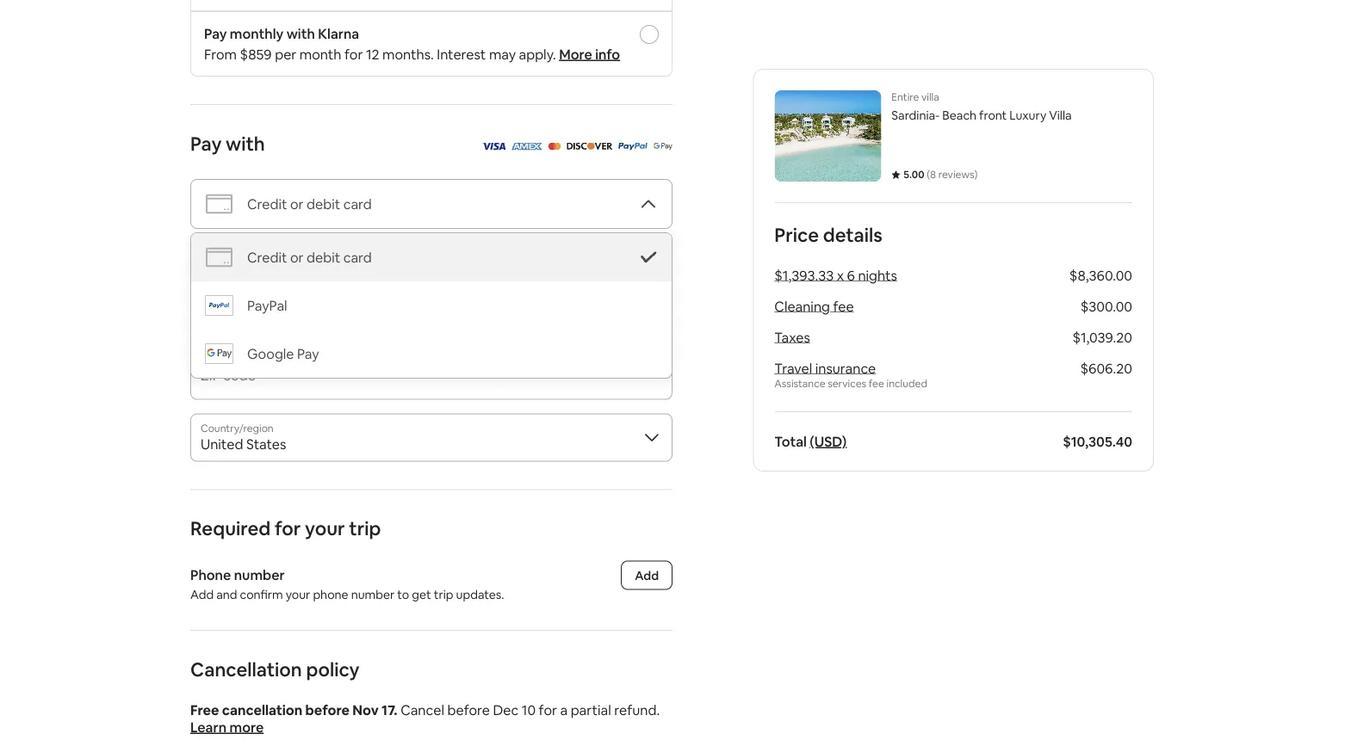 Task type: locate. For each thing, give the bounding box(es) containing it.
credit inside add payment method group
[[247, 249, 287, 266]]

$10,305.40
[[1063, 433, 1133, 451]]

2 american express card image from the top
[[511, 143, 543, 150]]

before left dec
[[448, 702, 490, 719]]

more
[[559, 45, 593, 63]]

required for your trip
[[190, 517, 381, 542]]

credit or debit card inside add payment method group
[[247, 249, 372, 266]]

2 or from the top
[[290, 249, 304, 266]]

credit or debit card for credit card image
[[247, 195, 372, 213]]

0 vertical spatial paypal image
[[618, 137, 648, 154]]

american express card image
[[511, 137, 543, 154], [511, 143, 543, 150]]

credit inside dropdown button
[[247, 195, 287, 213]]

0 vertical spatial credit
[[247, 195, 287, 213]]

0 vertical spatial with
[[287, 25, 315, 42]]

2 vertical spatial for
[[539, 702, 557, 719]]

your left phone
[[286, 588, 310, 603]]

2 credit or debit card from the top
[[247, 249, 372, 266]]

price
[[775, 223, 819, 247]]

1 debit from the top
[[307, 195, 340, 213]]

pay inside pay monthly with klarna from $859 per month for 12 months. interest may apply. more info
[[204, 25, 227, 42]]

1 vertical spatial add
[[190, 588, 214, 603]]

credit or debit card button
[[190, 179, 673, 229]]

1 horizontal spatial for
[[345, 45, 363, 63]]

1 horizontal spatial fee
[[869, 377, 885, 391]]

taxes button
[[775, 329, 811, 346]]

number
[[234, 566, 285, 584], [351, 588, 395, 603]]

add payment method group
[[191, 233, 672, 378]]

to
[[397, 588, 409, 603]]

1 vertical spatial trip
[[434, 588, 454, 603]]

mastercard image
[[548, 137, 561, 154], [548, 143, 561, 150]]

0 vertical spatial your
[[305, 517, 345, 542]]

before
[[305, 702, 350, 719], [448, 702, 490, 719]]

1 vertical spatial or
[[290, 249, 304, 266]]

united states element
[[190, 414, 673, 462]]

1 horizontal spatial with
[[287, 25, 315, 42]]

or for credit card icon
[[290, 249, 304, 266]]

0 vertical spatial add
[[635, 568, 659, 584]]

credit card image
[[205, 190, 233, 218]]

0 horizontal spatial google pay image
[[205, 340, 233, 368]]

0 horizontal spatial fee
[[833, 298, 854, 315]]

cancellation
[[222, 702, 303, 719]]

2 vertical spatial pay
[[297, 345, 319, 363]]

5.00 ( 8 reviews )
[[904, 168, 978, 181]]

credit for credit card image
[[247, 195, 287, 213]]

card for credit card icon
[[344, 249, 372, 266]]

1 vertical spatial pay
[[190, 131, 222, 156]]

pay for pay monthly with klarna from $859 per month for 12 months. interest may apply. more info
[[204, 25, 227, 42]]

1 credit or debit card from the top
[[247, 195, 372, 213]]

0 horizontal spatial for
[[275, 517, 301, 542]]

with up per at the top of page
[[287, 25, 315, 42]]

0 vertical spatial number
[[234, 566, 285, 584]]

paypal image
[[618, 137, 648, 154], [205, 296, 233, 316]]

1 horizontal spatial trip
[[434, 588, 454, 603]]

1 vertical spatial number
[[351, 588, 395, 603]]

total (usd)
[[775, 433, 847, 451]]

$1,393.33 x 6 nights
[[775, 267, 898, 284]]

1 horizontal spatial paypal image
[[618, 137, 648, 154]]

0 vertical spatial paypal image
[[618, 143, 648, 150]]

pay up from
[[204, 25, 227, 42]]

0 vertical spatial debit
[[307, 195, 340, 213]]

1 vertical spatial fee
[[869, 377, 885, 391]]

debit inside dropdown button
[[307, 195, 340, 213]]

discover card image
[[566, 137, 613, 154], [566, 143, 613, 150]]

for left a
[[539, 702, 557, 719]]

a
[[560, 702, 568, 719]]

number left to
[[351, 588, 395, 603]]

paypal image
[[618, 143, 648, 150], [205, 292, 233, 320]]

0 horizontal spatial paypal image
[[205, 296, 233, 316]]

0 vertical spatial pay
[[204, 25, 227, 42]]

before left "nov"
[[305, 702, 350, 719]]

17.
[[382, 702, 398, 719]]

for inside pay monthly with klarna from $859 per month for 12 months. interest may apply. more info
[[345, 45, 363, 63]]

nights
[[859, 267, 898, 284]]

credit or debit card for credit card icon
[[247, 249, 372, 266]]

partial
[[571, 702, 612, 719]]

0 vertical spatial google pay image
[[654, 137, 673, 154]]

)
[[975, 168, 978, 181]]

1 horizontal spatial before
[[448, 702, 490, 719]]

trip right get
[[434, 588, 454, 603]]

1 vertical spatial with
[[226, 131, 265, 156]]

cleaning fee button
[[775, 298, 854, 315]]

1 card from the top
[[344, 195, 372, 213]]

$1,393.33
[[775, 267, 834, 284]]

monthly
[[230, 25, 284, 42]]

1 or from the top
[[290, 195, 304, 213]]

insurance
[[816, 360, 876, 377]]

cleaning fee
[[775, 298, 854, 315]]

or inside add payment method group
[[290, 249, 304, 266]]

for right required
[[275, 517, 301, 542]]

0 horizontal spatial paypal image
[[205, 292, 233, 320]]

2 visa card image from the top
[[481, 143, 506, 150]]

$8,360.00
[[1070, 267, 1133, 284]]

fee down x
[[833, 298, 854, 315]]

1 horizontal spatial add
[[635, 568, 659, 584]]

2 horizontal spatial for
[[539, 702, 557, 719]]

1 vertical spatial credit
[[247, 249, 287, 266]]

your
[[305, 517, 345, 542], [286, 588, 310, 603]]

0 horizontal spatial google pay image
[[205, 344, 233, 364]]

1 vertical spatial card
[[344, 249, 372, 266]]

or inside dropdown button
[[290, 195, 304, 213]]

1 horizontal spatial google pay image
[[654, 137, 673, 154]]

google pay
[[247, 345, 319, 363]]

$859
[[240, 45, 272, 63]]

credit
[[247, 195, 287, 213], [247, 249, 287, 266]]

assistance
[[775, 377, 826, 391]]

assistance services fee included
[[775, 377, 928, 391]]

beach
[[943, 108, 977, 123]]

with up credit card image
[[226, 131, 265, 156]]

pay up credit card image
[[190, 131, 222, 156]]

or right credit card icon
[[290, 249, 304, 266]]

for
[[345, 45, 363, 63], [275, 517, 301, 542], [539, 702, 557, 719]]

or right credit card image
[[290, 195, 304, 213]]

trip
[[349, 517, 381, 542], [434, 588, 454, 603]]

1 vertical spatial google pay image
[[205, 340, 233, 368]]

debit for credit card image
[[307, 195, 340, 213]]

number up confirm
[[234, 566, 285, 584]]

8
[[931, 168, 937, 181]]

0 vertical spatial trip
[[349, 517, 381, 542]]

with inside pay monthly with klarna from $859 per month for 12 months. interest may apply. more info
[[287, 25, 315, 42]]

cleaning
[[775, 298, 830, 315]]

add inside the phone number add and confirm your phone number to get trip updates.
[[190, 588, 214, 603]]

google pay image
[[654, 137, 673, 154], [205, 344, 233, 364]]

0 vertical spatial for
[[345, 45, 363, 63]]

0 horizontal spatial trip
[[349, 517, 381, 542]]

None radio
[[640, 25, 659, 44]]

x
[[837, 267, 844, 284]]

google pay image
[[654, 143, 673, 150], [205, 340, 233, 368]]

credit right credit card icon
[[247, 249, 287, 266]]

visa card image
[[481, 137, 506, 154], [481, 143, 506, 150]]

1 horizontal spatial google pay image
[[654, 143, 673, 150]]

2 debit from the top
[[307, 249, 340, 266]]

1 visa card image from the top
[[481, 137, 506, 154]]

with
[[287, 25, 315, 42], [226, 131, 265, 156]]

united states
[[201, 436, 286, 454]]

credit for credit card icon
[[247, 249, 287, 266]]

1 horizontal spatial number
[[351, 588, 395, 603]]

for inside free cancellation before nov 17. cancel before dec 10 for a partial refund. learn more
[[539, 702, 557, 719]]

taxes
[[775, 329, 811, 346]]

6
[[847, 267, 855, 284]]

debit
[[307, 195, 340, 213], [307, 249, 340, 266]]

klarna
[[318, 25, 359, 42]]

0 vertical spatial or
[[290, 195, 304, 213]]

phone
[[313, 588, 349, 603]]

2 card from the top
[[344, 249, 372, 266]]

add button
[[621, 561, 673, 591]]

card inside add payment method group
[[344, 249, 372, 266]]

learn more button
[[190, 719, 264, 737]]

card inside dropdown button
[[344, 195, 372, 213]]

credit right credit card image
[[247, 195, 287, 213]]

fee right services
[[869, 377, 885, 391]]

1 vertical spatial credit or debit card
[[247, 249, 372, 266]]

debit inside add payment method group
[[307, 249, 340, 266]]

credit or debit card inside credit or debit card dropdown button
[[247, 195, 372, 213]]

1 vertical spatial google pay image
[[205, 344, 233, 364]]

None text field
[[201, 374, 663, 392]]

debit for credit card icon
[[307, 249, 340, 266]]

1 credit from the top
[[247, 195, 287, 213]]

pay
[[204, 25, 227, 42], [190, 131, 222, 156], [297, 345, 319, 363]]

0 vertical spatial card
[[344, 195, 372, 213]]

(usd) button
[[810, 433, 847, 451]]

reviews
[[939, 168, 975, 181]]

your up the phone number add and confirm your phone number to get trip updates.
[[305, 517, 345, 542]]

per
[[275, 45, 297, 63]]

trip up the phone number add and confirm your phone number to get trip updates.
[[349, 517, 381, 542]]

google
[[247, 345, 294, 363]]

1 vertical spatial your
[[286, 588, 310, 603]]

pay right google
[[297, 345, 319, 363]]

0 vertical spatial credit or debit card
[[247, 195, 372, 213]]

or for credit card image
[[290, 195, 304, 213]]

0 horizontal spatial add
[[190, 588, 214, 603]]

credit or debit card
[[247, 195, 372, 213], [247, 249, 372, 266]]

or
[[290, 195, 304, 213], [290, 249, 304, 266]]

for left the 12
[[345, 45, 363, 63]]

1 horizontal spatial paypal image
[[618, 143, 648, 150]]

services
[[828, 377, 867, 391]]

and
[[216, 588, 237, 603]]

2 credit from the top
[[247, 249, 287, 266]]

1 vertical spatial debit
[[307, 249, 340, 266]]

0 horizontal spatial before
[[305, 702, 350, 719]]



Task type: vqa. For each thing, say whether or not it's contained in the screenshot.
the bottom "IN"
no



Task type: describe. For each thing, give the bounding box(es) containing it.
updates.
[[456, 588, 505, 603]]

pay monthly with klarna from $859 per month for 12 months. interest may apply. more info
[[204, 25, 620, 63]]

from
[[204, 45, 237, 63]]

united states button
[[190, 414, 673, 462]]

credit card image
[[205, 243, 233, 272]]

entire
[[892, 90, 920, 104]]

pay inside group
[[297, 345, 319, 363]]

1 vertical spatial paypal image
[[205, 292, 233, 320]]

cancel
[[401, 702, 444, 719]]

free cancellation before nov 17. cancel before dec 10 for a partial refund. learn more
[[190, 702, 660, 737]]

policy
[[306, 658, 360, 682]]

pay for pay with
[[190, 131, 222, 156]]

sardinia-
[[892, 108, 940, 123]]

states
[[246, 436, 286, 454]]

info
[[596, 45, 620, 63]]

dec
[[493, 702, 519, 719]]

villa
[[1050, 108, 1072, 123]]

month
[[300, 45, 342, 63]]

entire villa sardinia- beach front luxury villa
[[892, 90, 1072, 123]]

add inside add button
[[635, 568, 659, 584]]

may
[[489, 45, 516, 63]]

travel
[[775, 360, 813, 377]]

2 mastercard image from the top
[[548, 143, 561, 150]]

total
[[775, 433, 807, 451]]

refund.
[[615, 702, 660, 719]]

cancellation
[[190, 658, 302, 682]]

1 mastercard image from the top
[[548, 137, 561, 154]]

$1,393.33 x 6 nights button
[[775, 267, 898, 284]]

$300.00
[[1081, 298, 1133, 315]]

luxury
[[1010, 108, 1047, 123]]

2 before from the left
[[448, 702, 490, 719]]

travel insurance button
[[775, 360, 876, 377]]

free
[[190, 702, 219, 719]]

0 horizontal spatial number
[[234, 566, 285, 584]]

2 discover card image from the top
[[566, 143, 613, 150]]

more info button
[[559, 45, 620, 63]]

trip inside the phone number add and confirm your phone number to get trip updates.
[[434, 588, 454, 603]]

cancellation policy
[[190, 658, 360, 682]]

paypal
[[247, 297, 287, 314]]

card for credit card image
[[344, 195, 372, 213]]

(usd)
[[810, 433, 847, 451]]

price details
[[775, 223, 883, 247]]

nov
[[353, 702, 379, 719]]

10
[[522, 702, 536, 719]]

1 american express card image from the top
[[511, 137, 543, 154]]

travel insurance
[[775, 360, 876, 377]]

(
[[927, 168, 931, 181]]

get
[[412, 588, 431, 603]]

phone
[[190, 566, 231, 584]]

5.00
[[904, 168, 925, 181]]

details
[[823, 223, 883, 247]]

$1,039.20
[[1073, 329, 1133, 346]]

$606.20
[[1081, 360, 1133, 377]]

pay with
[[190, 131, 265, 156]]

more
[[230, 719, 264, 737]]

united
[[201, 436, 243, 454]]

1 vertical spatial paypal image
[[205, 296, 233, 316]]

apply.
[[519, 45, 556, 63]]

included
[[887, 377, 928, 391]]

front
[[980, 108, 1007, 123]]

months.
[[383, 45, 434, 63]]

1 discover card image from the top
[[566, 137, 613, 154]]

0 vertical spatial google pay image
[[654, 143, 673, 150]]

confirm
[[240, 588, 283, 603]]

12
[[366, 45, 380, 63]]

interest
[[437, 45, 486, 63]]

google pay image inside add payment method group
[[205, 344, 233, 364]]

learn
[[190, 719, 227, 737]]

your inside the phone number add and confirm your phone number to get trip updates.
[[286, 588, 310, 603]]

1 vertical spatial for
[[275, 517, 301, 542]]

required
[[190, 517, 271, 542]]

phone number add and confirm your phone number to get trip updates.
[[190, 566, 505, 603]]

0 vertical spatial fee
[[833, 298, 854, 315]]

1 before from the left
[[305, 702, 350, 719]]

villa
[[922, 90, 940, 104]]

0 horizontal spatial with
[[226, 131, 265, 156]]



